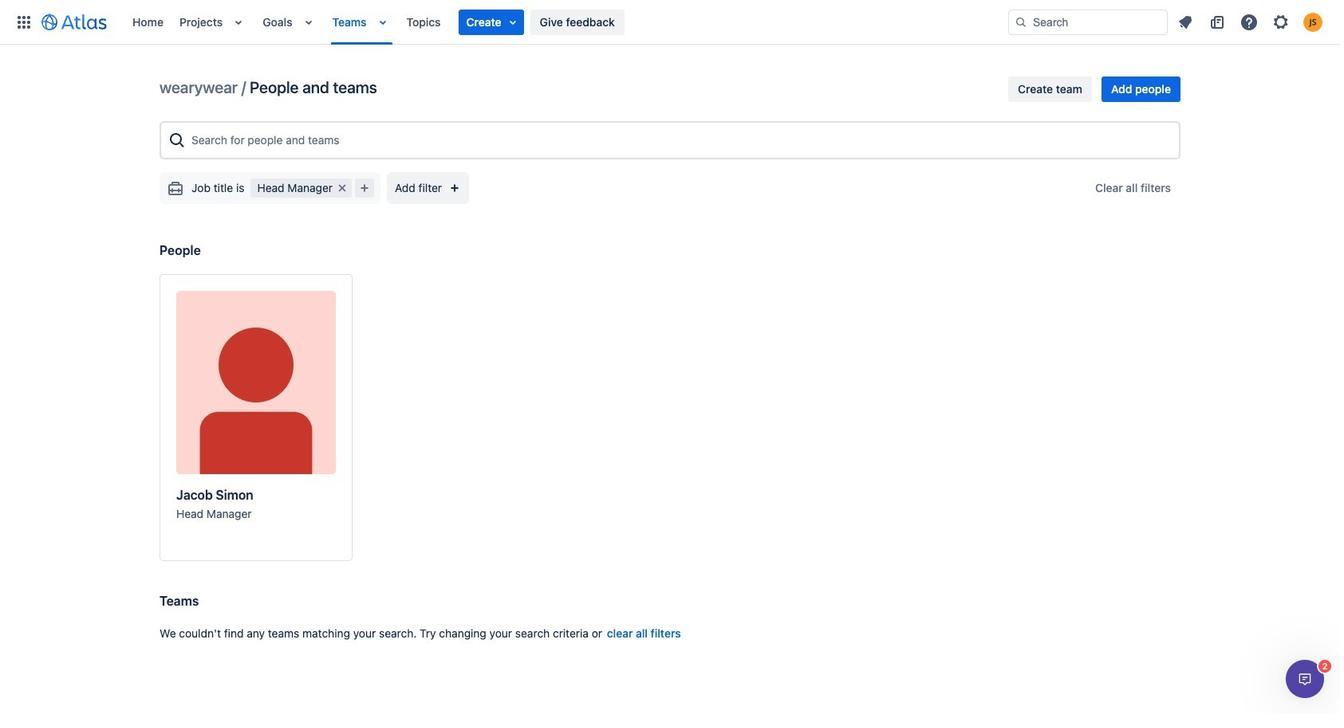 Task type: vqa. For each thing, say whether or not it's contained in the screenshot.
townsquare image
no



Task type: describe. For each thing, give the bounding box(es) containing it.
add another entity image
[[355, 179, 374, 198]]

Search field
[[1008, 9, 1168, 35]]

settings image
[[1272, 12, 1291, 32]]

help image
[[1240, 12, 1259, 32]]

search image
[[1015, 16, 1027, 28]]

1 horizontal spatial list
[[1171, 9, 1331, 35]]

list item inside top element
[[458, 9, 524, 35]]

top element
[[10, 0, 1008, 44]]



Task type: locate. For each thing, give the bounding box(es) containing it.
dialog
[[1286, 661, 1324, 699]]

switch to... image
[[14, 12, 34, 32]]

0 horizontal spatial list
[[124, 0, 1008, 44]]

Search for people and teams field
[[187, 126, 1173, 155]]

account image
[[1303, 12, 1323, 32]]

list item
[[458, 9, 524, 35]]

banner
[[0, 0, 1340, 45]]

notifications image
[[1176, 12, 1195, 32]]

None search field
[[1008, 9, 1168, 35]]

search for people and teams image
[[168, 131, 187, 150]]

list
[[124, 0, 1008, 44], [1171, 9, 1331, 35]]

remove image
[[333, 179, 352, 198]]



